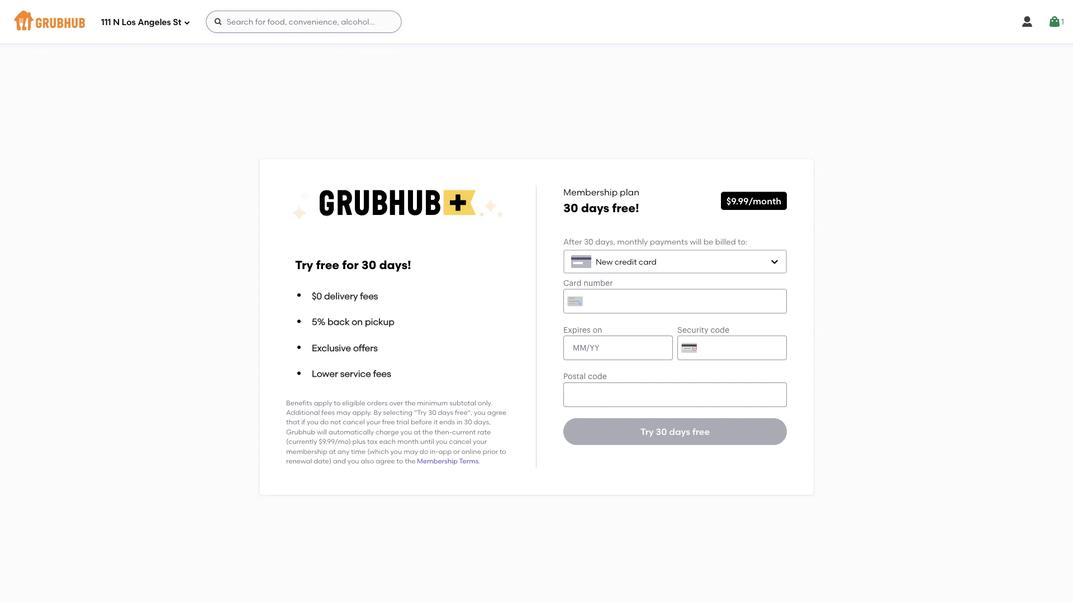 Task type: locate. For each thing, give the bounding box(es) containing it.
0 vertical spatial may
[[336, 409, 351, 417]]

days inside membership plan 30 days free!
[[581, 201, 609, 215]]

1 vertical spatial to
[[500, 448, 506, 456]]

1 vertical spatial will
[[317, 428, 327, 436]]

try 30 days free
[[640, 426, 710, 437]]

1 horizontal spatial do
[[420, 448, 428, 456]]

your down by
[[366, 418, 381, 426]]

try 30 days free button
[[563, 419, 787, 446]]

2 vertical spatial days
[[669, 426, 690, 437]]

will
[[690, 237, 702, 247], [317, 428, 327, 436]]

svg image
[[1020, 15, 1034, 29], [1048, 15, 1061, 29], [214, 17, 223, 26], [184, 19, 190, 26]]

days, up new
[[595, 237, 615, 247]]

5%
[[312, 317, 325, 327]]

the
[[405, 399, 415, 407], [422, 428, 433, 436], [405, 457, 416, 465]]

and
[[333, 457, 346, 465]]

the right "over"
[[405, 399, 415, 407]]

0 vertical spatial do
[[320, 418, 329, 426]]

you
[[474, 409, 486, 417], [307, 418, 318, 426], [400, 428, 412, 436], [436, 438, 447, 446], [390, 448, 402, 456], [347, 457, 359, 465]]

days
[[581, 201, 609, 215], [438, 409, 453, 417], [669, 426, 690, 437]]

2 horizontal spatial to
[[500, 448, 506, 456]]

new credit card
[[596, 257, 657, 267]]

.
[[479, 457, 480, 465]]

0 vertical spatial membership
[[563, 187, 618, 198]]

0 vertical spatial try
[[295, 258, 313, 272]]

exclusive offers
[[312, 343, 378, 354]]

the down month
[[405, 457, 416, 465]]

membership inside membership plan 30 days free!
[[563, 187, 618, 198]]

1 vertical spatial days,
[[474, 418, 491, 426]]

benefits
[[286, 399, 312, 407]]

to down month
[[397, 457, 403, 465]]

at down $9.99/mo)
[[329, 448, 336, 456]]

try inside button
[[640, 426, 654, 437]]

at down before
[[414, 428, 421, 436]]

0 horizontal spatial do
[[320, 418, 329, 426]]

agree down (which
[[376, 457, 395, 465]]

1 horizontal spatial your
[[473, 438, 487, 446]]

not
[[330, 418, 341, 426]]

0 horizontal spatial to
[[334, 399, 340, 407]]

free
[[316, 258, 339, 272], [382, 418, 395, 426], [692, 426, 710, 437]]

do
[[320, 418, 329, 426], [420, 448, 428, 456]]

1 vertical spatial the
[[422, 428, 433, 436]]

you up month
[[400, 428, 412, 436]]

may down month
[[404, 448, 418, 456]]

svg image inside 1 button
[[1048, 15, 1061, 29]]

online
[[462, 448, 481, 456]]

1 horizontal spatial days
[[581, 201, 609, 215]]

1 vertical spatial days
[[438, 409, 453, 417]]

renewal
[[286, 457, 312, 465]]

membership
[[563, 187, 618, 198], [417, 457, 458, 465]]

eligible
[[342, 399, 365, 407]]

0 horizontal spatial free
[[316, 258, 339, 272]]

the up until
[[422, 428, 433, 436]]

to right 'prior'
[[500, 448, 506, 456]]

try for try free for 30 days!
[[295, 258, 313, 272]]

back
[[328, 317, 350, 327]]

0 vertical spatial fees
[[360, 291, 378, 301]]

0 horizontal spatial membership
[[417, 457, 458, 465]]

0 vertical spatial your
[[366, 418, 381, 426]]

if
[[301, 418, 305, 426]]

1 vertical spatial fees
[[373, 369, 391, 380]]

fees right service
[[373, 369, 391, 380]]

days,
[[595, 237, 615, 247], [474, 418, 491, 426]]

try
[[295, 258, 313, 272], [640, 426, 654, 437]]

2 vertical spatial to
[[397, 457, 403, 465]]

1 horizontal spatial free
[[382, 418, 395, 426]]

credit
[[615, 257, 637, 267]]

charge
[[376, 428, 399, 436]]

1 horizontal spatial cancel
[[449, 438, 471, 446]]

Search for food, convenience, alcohol... search field
[[206, 11, 402, 33]]

cancel up automatically
[[343, 418, 365, 426]]

rate
[[477, 428, 491, 436]]

membership terms .
[[417, 457, 480, 465]]

membership down in- at bottom left
[[417, 457, 458, 465]]

1 horizontal spatial at
[[414, 428, 421, 436]]

will inside benefits apply to eligible orders over the minimum subtotal only. additional fees may apply. by selecting "try 30 days free", you agree that if you do not cancel your free trial before it ends in 30 days, grubhub will automatically charge you at the then-current rate (currently $9.99/mo) plus tax each month until you cancel your membership at any time (which you may do in-app or online prior to renewal date) and you also agree to the
[[317, 428, 327, 436]]

fees down apply
[[321, 409, 335, 417]]

or
[[453, 448, 460, 456]]

your down rate
[[473, 438, 487, 446]]

5% back on pickup
[[312, 317, 395, 327]]

1 horizontal spatial to
[[397, 457, 403, 465]]

to right apply
[[334, 399, 340, 407]]

app
[[438, 448, 452, 456]]

subtotal
[[449, 399, 476, 407]]

selecting
[[383, 409, 412, 417]]

1 horizontal spatial will
[[690, 237, 702, 247]]

you down then-
[[436, 438, 447, 446]]

plan
[[620, 187, 639, 198]]

in-
[[430, 448, 438, 456]]

benefits apply to eligible orders over the minimum subtotal only. additional fees may apply. by selecting "try 30 days free", you agree that if you do not cancel your free trial before it ends in 30 days, grubhub will automatically charge you at the then-current rate (currently $9.99/mo) plus tax each month until you cancel your membership at any time (which you may do in-app or online prior to renewal date) and you also agree to the
[[286, 399, 506, 465]]

to
[[334, 399, 340, 407], [500, 448, 506, 456], [397, 457, 403, 465]]

you down each
[[390, 448, 402, 456]]

0 horizontal spatial days,
[[474, 418, 491, 426]]

2 horizontal spatial free
[[692, 426, 710, 437]]

automatically
[[329, 428, 374, 436]]

orders
[[367, 399, 388, 407]]

fees right "delivery"
[[360, 291, 378, 301]]

agree
[[487, 409, 506, 417], [376, 457, 395, 465]]

$9.99/mo)
[[319, 438, 351, 446]]

fees for lower service fees
[[373, 369, 391, 380]]

do left 'not'
[[320, 418, 329, 426]]

svg image
[[770, 257, 779, 266]]

1 horizontal spatial membership
[[563, 187, 618, 198]]

1 horizontal spatial try
[[640, 426, 654, 437]]

time
[[351, 448, 366, 456]]

1 horizontal spatial may
[[404, 448, 418, 456]]

0 vertical spatial agree
[[487, 409, 506, 417]]

2 vertical spatial the
[[405, 457, 416, 465]]

will left be
[[690, 237, 702, 247]]

membership up free!
[[563, 187, 618, 198]]

free inside benefits apply to eligible orders over the minimum subtotal only. additional fees may apply. by selecting "try 30 days free", you agree that if you do not cancel your free trial before it ends in 30 days, grubhub will automatically charge you at the then-current rate (currently $9.99/mo) plus tax each month until you cancel your membership at any time (which you may do in-app or online prior to renewal date) and you also agree to the
[[382, 418, 395, 426]]

2 horizontal spatial days
[[669, 426, 690, 437]]

0 horizontal spatial try
[[295, 258, 313, 272]]

1 horizontal spatial days,
[[595, 237, 615, 247]]

apply.
[[352, 409, 372, 417]]

0 horizontal spatial agree
[[376, 457, 395, 465]]

0 horizontal spatial cancel
[[343, 418, 365, 426]]

cancel
[[343, 418, 365, 426], [449, 438, 471, 446]]

membership logo image
[[291, 186, 504, 222]]

free inside try 30 days free button
[[692, 426, 710, 437]]

your
[[366, 418, 381, 426], [473, 438, 487, 446]]

1 vertical spatial try
[[640, 426, 654, 437]]

new
[[596, 257, 613, 267]]

1 vertical spatial agree
[[376, 457, 395, 465]]

0 horizontal spatial will
[[317, 428, 327, 436]]

membership
[[286, 448, 327, 456]]

date)
[[314, 457, 331, 465]]

0 vertical spatial to
[[334, 399, 340, 407]]

current
[[452, 428, 476, 436]]

will up $9.99/mo)
[[317, 428, 327, 436]]

do left in- at bottom left
[[420, 448, 428, 456]]

0 vertical spatial cancel
[[343, 418, 365, 426]]

may
[[336, 409, 351, 417], [404, 448, 418, 456]]

1 vertical spatial cancel
[[449, 438, 471, 446]]

before
[[411, 418, 432, 426]]

0 horizontal spatial at
[[329, 448, 336, 456]]

that
[[286, 418, 300, 426]]

you down the time
[[347, 457, 359, 465]]

0 horizontal spatial days
[[438, 409, 453, 417]]

membership for 30
[[563, 187, 618, 198]]

at
[[414, 428, 421, 436], [329, 448, 336, 456]]

1 vertical spatial may
[[404, 448, 418, 456]]

(currently
[[286, 438, 317, 446]]

may up 'not'
[[336, 409, 351, 417]]

1 vertical spatial membership
[[417, 457, 458, 465]]

then-
[[435, 428, 452, 436]]

2 vertical spatial fees
[[321, 409, 335, 417]]

fees
[[360, 291, 378, 301], [373, 369, 391, 380], [321, 409, 335, 417]]

cancel up or
[[449, 438, 471, 446]]

0 vertical spatial the
[[405, 399, 415, 407]]

$9.99/month
[[726, 196, 781, 206]]

days, up rate
[[474, 418, 491, 426]]

0 vertical spatial days
[[581, 201, 609, 215]]

agree down only.
[[487, 409, 506, 417]]



Task type: vqa. For each thing, say whether or not it's contained in the screenshot.
free to the middle
yes



Task type: describe. For each thing, give the bounding box(es) containing it.
monthly
[[617, 237, 648, 247]]

after 30 days, monthly payments will be billed to:
[[563, 237, 747, 247]]

card
[[639, 257, 657, 267]]

membership terms link
[[417, 457, 479, 465]]

be
[[703, 237, 713, 247]]

also
[[361, 457, 374, 465]]

free",
[[455, 409, 472, 417]]

1 vertical spatial at
[[329, 448, 336, 456]]

by
[[374, 409, 381, 417]]

membership plan 30 days free!
[[563, 187, 639, 215]]

on
[[352, 317, 363, 327]]

only.
[[478, 399, 492, 407]]

terms
[[459, 457, 479, 465]]

$0
[[312, 291, 322, 301]]

main navigation navigation
[[0, 0, 1073, 44]]

0 vertical spatial will
[[690, 237, 702, 247]]

over
[[389, 399, 403, 407]]

to:
[[738, 237, 747, 247]]

days!
[[379, 258, 411, 272]]

minimum
[[417, 399, 448, 407]]

st
[[173, 17, 181, 27]]

you right if
[[307, 418, 318, 426]]

any
[[337, 448, 349, 456]]

1 horizontal spatial agree
[[487, 409, 506, 417]]

0 vertical spatial days,
[[595, 237, 615, 247]]

1 vertical spatial your
[[473, 438, 487, 446]]

fees inside benefits apply to eligible orders over the minimum subtotal only. additional fees may apply. by selecting "try 30 days free", you agree that if you do not cancel your free trial before it ends in 30 days, grubhub will automatically charge you at the then-current rate (currently $9.99/mo) plus tax each month until you cancel your membership at any time (which you may do in-app or online prior to renewal date) and you also agree to the
[[321, 409, 335, 417]]

$0 delivery fees
[[312, 291, 378, 301]]

in
[[457, 418, 462, 426]]

tax
[[367, 438, 378, 446]]

plus
[[352, 438, 366, 446]]

after
[[563, 237, 582, 247]]

offers
[[353, 343, 378, 354]]

1
[[1061, 17, 1064, 26]]

fees for $0 delivery fees
[[360, 291, 378, 301]]

30 inside membership plan 30 days free!
[[563, 201, 578, 215]]

apply
[[314, 399, 332, 407]]

111 n los angeles st
[[101, 17, 181, 27]]

angeles
[[138, 17, 171, 27]]

n
[[113, 17, 120, 27]]

days inside button
[[669, 426, 690, 437]]

0 horizontal spatial your
[[366, 418, 381, 426]]

111
[[101, 17, 111, 27]]

service
[[340, 369, 371, 380]]

for
[[342, 258, 359, 272]]

0 vertical spatial at
[[414, 428, 421, 436]]

days inside benefits apply to eligible orders over the minimum subtotal only. additional fees may apply. by selecting "try 30 days free", you agree that if you do not cancel your free trial before it ends in 30 days, grubhub will automatically charge you at the then-current rate (currently $9.99/mo) plus tax each month until you cancel your membership at any time (which you may do in-app or online prior to renewal date) and you also agree to the
[[438, 409, 453, 417]]

1 vertical spatial do
[[420, 448, 428, 456]]

(which
[[367, 448, 389, 456]]

30 inside button
[[656, 426, 667, 437]]

pickup
[[365, 317, 395, 327]]

los
[[122, 17, 136, 27]]

free!
[[612, 201, 639, 215]]

billed
[[715, 237, 736, 247]]

delivery
[[324, 291, 358, 301]]

try for try 30 days free
[[640, 426, 654, 437]]

days, inside benefits apply to eligible orders over the minimum subtotal only. additional fees may apply. by selecting "try 30 days free", you agree that if you do not cancel your free trial before it ends in 30 days, grubhub will automatically charge you at the then-current rate (currently $9.99/mo) plus tax each month until you cancel your membership at any time (which you may do in-app or online prior to renewal date) and you also agree to the
[[474, 418, 491, 426]]

until
[[420, 438, 434, 446]]

membership for .
[[417, 457, 458, 465]]

ends
[[439, 418, 455, 426]]

trial
[[396, 418, 409, 426]]

it
[[434, 418, 438, 426]]

0 horizontal spatial may
[[336, 409, 351, 417]]

month
[[397, 438, 419, 446]]

you down only.
[[474, 409, 486, 417]]

prior
[[483, 448, 498, 456]]

payments
[[650, 237, 688, 247]]

each
[[379, 438, 396, 446]]

additional
[[286, 409, 320, 417]]

try free for 30 days!
[[295, 258, 411, 272]]

1 button
[[1048, 12, 1064, 32]]

lower service fees
[[312, 369, 391, 380]]

lower
[[312, 369, 338, 380]]

"try
[[414, 409, 427, 417]]

grubhub
[[286, 428, 315, 436]]

exclusive
[[312, 343, 351, 354]]



